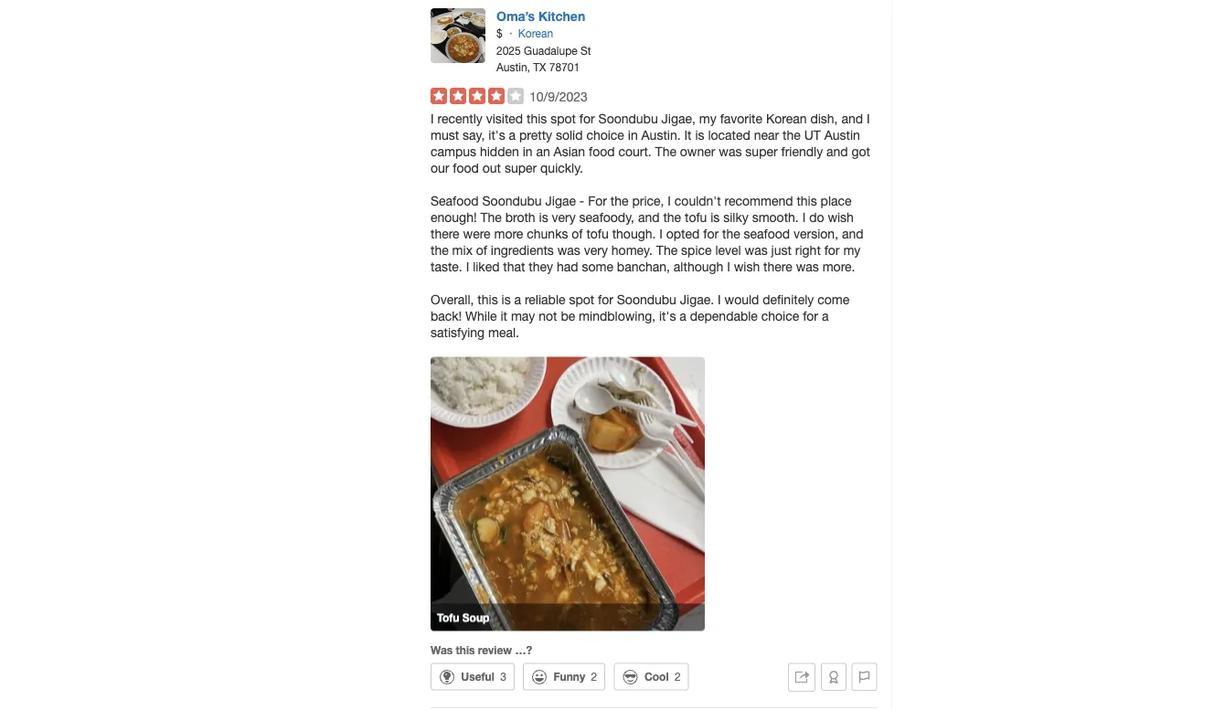 Task type: describe. For each thing, give the bounding box(es) containing it.
may
[[511, 308, 536, 324]]

and up more.
[[843, 226, 864, 241]]

seafood
[[744, 226, 791, 241]]

-
[[580, 193, 585, 208]]

was up had
[[558, 243, 581, 258]]

useful
[[461, 671, 495, 684]]

out
[[483, 160, 501, 175]]

campus
[[431, 144, 477, 159]]

opted
[[667, 226, 700, 241]]

reliable
[[525, 292, 566, 307]]

more.
[[823, 259, 856, 274]]

i right price,
[[668, 193, 671, 208]]

homey.
[[612, 243, 653, 258]]

come
[[818, 292, 850, 307]]

ingredients
[[491, 243, 554, 258]]

and down price,
[[638, 210, 660, 225]]

was inside i recently visited this spot for soondubu jigae, my favorite korean dish, and i must say, it's a pretty solid choice in austin. it is located near the ut austin campus hidden in an asian food court. the owner was super friendly and got our food out super quickly.
[[719, 144, 742, 159]]

owner
[[681, 144, 716, 159]]

jigae
[[546, 193, 576, 208]]

couldn't
[[675, 193, 722, 208]]

1 vertical spatial super
[[505, 160, 537, 175]]

definitely
[[763, 292, 814, 307]]

was this review …?
[[431, 645, 533, 657]]

a down come
[[822, 308, 829, 324]]

78701
[[550, 60, 580, 73]]

for inside i recently visited this spot for soondubu jigae, my favorite korean dish, and i must say, it's a pretty solid choice in austin. it is located near the ut austin campus hidden in an asian food court. the owner was super friendly and got our food out super quickly.
[[580, 111, 595, 126]]

pretty
[[520, 127, 553, 143]]

was down seafood
[[745, 243, 768, 258]]

ut
[[805, 127, 821, 143]]

mix
[[453, 243, 473, 258]]

that
[[504, 259, 526, 274]]

were
[[463, 226, 491, 241]]

place
[[821, 193, 852, 208]]

1 horizontal spatial tofu
[[685, 210, 708, 225]]

be
[[561, 308, 576, 324]]

st
[[581, 44, 592, 57]]

soondubu inside i recently visited this spot for soondubu jigae, my favorite korean dish, and i must say, it's a pretty solid choice in austin. it is located near the ut austin campus hidden in an asian food court. the owner was super friendly and got our food out super quickly.
[[599, 111, 658, 126]]

would
[[725, 292, 760, 307]]

my inside seafood soondubu jigae - for the price, i couldn't recommend this place enough! the broth is very seafoody, and the tofu is silky smooth. i do wish there were more chunks of tofu though. i opted for the seafood version, and the mix of ingredients was very homey. the spice level was just right for my taste. i liked that they had some banchan, although i wish there was more.
[[844, 243, 861, 258]]

more
[[494, 226, 524, 241]]

…?
[[515, 645, 533, 657]]

funny 2
[[554, 671, 598, 684]]

price,
[[633, 193, 665, 208]]

useful 3
[[461, 671, 507, 684]]

just
[[772, 243, 792, 258]]

a up may
[[515, 292, 522, 307]]

was down right
[[797, 259, 820, 274]]

an
[[537, 144, 551, 159]]

a down jigae.
[[680, 308, 687, 324]]

is left silky
[[711, 210, 720, 225]]

korean inside i recently visited this spot for soondubu jigae, my favorite korean dish, and i must say, it's a pretty solid choice in austin. it is located near the ut austin campus hidden in an asian food court. the owner was super friendly and got our food out super quickly.
[[767, 111, 807, 126]]

broth
[[506, 210, 536, 225]]

it
[[685, 127, 692, 143]]

asian
[[554, 144, 586, 159]]

oma's kitchen link
[[497, 8, 586, 24]]

dependable
[[690, 308, 758, 324]]

0 vertical spatial in
[[628, 127, 638, 143]]

they
[[529, 259, 554, 274]]

it
[[501, 308, 508, 324]]

spice
[[682, 243, 712, 258]]

right
[[796, 243, 821, 258]]

2025 guadalupe st austin, tx 78701
[[497, 44, 592, 73]]

spot inside overall, this is a reliable spot for soondubu jigae. i would definitely come back! while it may not be mindblowing, it's a dependable choice for a satisfying meal.
[[569, 292, 595, 307]]

for
[[588, 193, 607, 208]]

funny
[[554, 671, 586, 684]]

1 horizontal spatial food
[[589, 144, 615, 159]]

must
[[431, 127, 459, 143]]

for up the mindblowing,
[[598, 292, 614, 307]]

soup
[[463, 612, 490, 625]]

the inside i recently visited this spot for soondubu jigae, my favorite korean dish, and i must say, it's a pretty solid choice in austin. it is located near the ut austin campus hidden in an asian food court. the owner was super friendly and got our food out super quickly.
[[783, 127, 801, 143]]

korean link
[[519, 26, 554, 39]]

banchan,
[[617, 259, 671, 274]]

while
[[466, 308, 497, 324]]

photo of oma's kitchen - austin, tx, united states. tofu soup image
[[431, 357, 705, 632]]

it's inside i recently visited this spot for soondubu jigae, my favorite korean dish, and i must say, it's a pretty solid choice in austin. it is located near the ut austin campus hidden in an asian food court. the owner was super friendly and got our food out super quickly.
[[489, 127, 506, 143]]

this right was
[[456, 645, 475, 657]]

soondubu inside overall, this is a reliable spot for soondubu jigae. i would definitely come back! while it may not be mindblowing, it's a dependable choice for a satisfying meal.
[[617, 292, 677, 307]]

austin
[[825, 127, 861, 143]]

3
[[501, 671, 507, 684]]

i down the mix
[[466, 259, 470, 274]]

2025
[[497, 44, 521, 57]]

enough!
[[431, 210, 477, 225]]

although
[[674, 259, 724, 274]]

i left opted
[[660, 226, 663, 241]]

located
[[709, 127, 751, 143]]

seafood soondubu jigae - for the price, i couldn't recommend this place enough! the broth is very seafoody, and the tofu is silky smooth. i do wish there were more chunks of tofu though. i opted for the seafood version, and the mix of ingredients was very homey. the spice level was just right for my taste. i liked that they had some banchan, although i wish there was more.
[[431, 193, 864, 274]]

spot inside i recently visited this spot for soondubu jigae, my favorite korean dish, and i must say, it's a pretty solid choice in austin. it is located near the ut austin campus hidden in an asian food court. the owner was super friendly and got our food out super quickly.
[[551, 111, 576, 126]]

i down level
[[728, 259, 731, 274]]

i inside overall, this is a reliable spot for soondubu jigae. i would definitely come back! while it may not be mindblowing, it's a dependable choice for a satisfying meal.
[[718, 292, 722, 307]]

and down austin
[[827, 144, 849, 159]]

0 horizontal spatial in
[[523, 144, 533, 159]]

cool 2
[[645, 671, 681, 684]]

0 vertical spatial of
[[572, 226, 583, 241]]

0 vertical spatial korean
[[519, 26, 554, 39]]

0 horizontal spatial wish
[[734, 259, 760, 274]]

the up taste.
[[431, 243, 449, 258]]

1 horizontal spatial very
[[584, 243, 608, 258]]

liked
[[473, 259, 500, 274]]

smooth.
[[753, 210, 799, 225]]

silky
[[724, 210, 749, 225]]

0 vertical spatial super
[[746, 144, 778, 159]]

i up 'must'
[[431, 111, 434, 126]]

hidden
[[480, 144, 519, 159]]

guadalupe
[[524, 44, 578, 57]]



Task type: locate. For each thing, give the bounding box(es) containing it.
1 vertical spatial it's
[[660, 308, 676, 324]]

it's right the mindblowing,
[[660, 308, 676, 324]]

1 horizontal spatial it's
[[660, 308, 676, 324]]

1 horizontal spatial 2
[[675, 671, 681, 684]]

was down located
[[719, 144, 742, 159]]

1 vertical spatial the
[[481, 210, 502, 225]]

1 vertical spatial korean
[[767, 111, 807, 126]]

kitchen
[[539, 8, 586, 24]]

0 vertical spatial choice
[[587, 127, 625, 143]]

1 horizontal spatial wish
[[828, 210, 854, 225]]

overall, this is a reliable spot for soondubu jigae. i would definitely come back! while it may not be mindblowing, it's a dependable choice for a satisfying meal.
[[431, 292, 850, 340]]

my inside i recently visited this spot for soondubu jigae, my favorite korean dish, and i must say, it's a pretty solid choice in austin. it is located near the ut austin campus hidden in an asian food court. the owner was super friendly and got our food out super quickly.
[[700, 111, 717, 126]]

0 vertical spatial very
[[552, 210, 576, 225]]

$
[[497, 26, 504, 39]]

food right asian
[[589, 144, 615, 159]]

very down jigae
[[552, 210, 576, 225]]

1 vertical spatial choice
[[762, 308, 800, 324]]

korean down oma's kitchen link
[[519, 26, 554, 39]]

1 2 from the left
[[591, 671, 598, 684]]

the up opted
[[664, 210, 682, 225]]

this up do
[[797, 193, 818, 208]]

2 2 from the left
[[675, 671, 681, 684]]

0 horizontal spatial super
[[505, 160, 537, 175]]

there down enough!
[[431, 226, 460, 241]]

i up dependable
[[718, 292, 722, 307]]

oma's
[[497, 8, 535, 24]]

0 vertical spatial the
[[656, 144, 677, 159]]

austin.
[[642, 127, 681, 143]]

tofu
[[685, 210, 708, 225], [587, 226, 609, 241]]

taste.
[[431, 259, 463, 274]]

0 vertical spatial food
[[589, 144, 615, 159]]

meal.
[[489, 325, 520, 340]]

soondubu up court.
[[599, 111, 658, 126]]

0 vertical spatial it's
[[489, 127, 506, 143]]

0 horizontal spatial 2
[[591, 671, 598, 684]]

0 horizontal spatial tofu
[[587, 226, 609, 241]]

quickly.
[[541, 160, 584, 175]]

in left an
[[523, 144, 533, 159]]

1 vertical spatial of
[[476, 243, 488, 258]]

0 horizontal spatial very
[[552, 210, 576, 225]]

10/9/2023
[[530, 89, 588, 104]]

0 vertical spatial soondubu
[[599, 111, 658, 126]]

is up chunks
[[539, 210, 549, 225]]

and up austin
[[842, 111, 864, 126]]

tofu
[[437, 612, 460, 625]]

soondubu up broth
[[483, 193, 542, 208]]

this inside overall, this is a reliable spot for soondubu jigae. i would definitely come back! while it may not be mindblowing, it's a dependable choice for a satisfying meal.
[[478, 292, 498, 307]]

wish down level
[[734, 259, 760, 274]]

was
[[431, 645, 453, 657]]

2 for funny 2
[[591, 671, 598, 684]]

for up more.
[[825, 243, 840, 258]]

this inside seafood soondubu jigae - for the price, i couldn't recommend this place enough! the broth is very seafoody, and the tofu is silky smooth. i do wish there were more chunks of tofu though. i opted for the seafood version, and the mix of ingredients was very homey. the spice level was just right for my taste. i liked that they had some banchan, although i wish there was more.
[[797, 193, 818, 208]]

overall,
[[431, 292, 474, 307]]

tx
[[534, 60, 547, 73]]

the up 'seafoody,'
[[611, 193, 629, 208]]

favorite
[[721, 111, 763, 126]]

0 vertical spatial there
[[431, 226, 460, 241]]

there down just
[[764, 259, 793, 274]]

the up friendly
[[783, 127, 801, 143]]

spot up solid at the top of page
[[551, 111, 576, 126]]

my up more.
[[844, 243, 861, 258]]

choice inside i recently visited this spot for soondubu jigae, my favorite korean dish, and i must say, it's a pretty solid choice in austin. it is located near the ut austin campus hidden in an asian food court. the owner was super friendly and got our food out super quickly.
[[587, 127, 625, 143]]

super down hidden at the top of the page
[[505, 160, 537, 175]]

i left do
[[803, 210, 806, 225]]

0 horizontal spatial it's
[[489, 127, 506, 143]]

1 horizontal spatial my
[[844, 243, 861, 258]]

a inside i recently visited this spot for soondubu jigae, my favorite korean dish, and i must say, it's a pretty solid choice in austin. it is located near the ut austin campus hidden in an asian food court. the owner was super friendly and got our food out super quickly.
[[509, 127, 516, 143]]

my up located
[[700, 111, 717, 126]]

i
[[431, 111, 434, 126], [867, 111, 871, 126], [668, 193, 671, 208], [803, 210, 806, 225], [660, 226, 663, 241], [466, 259, 470, 274], [728, 259, 731, 274], [718, 292, 722, 307]]

jigae.
[[680, 292, 715, 307]]

1 vertical spatial spot
[[569, 292, 595, 307]]

spot
[[551, 111, 576, 126], [569, 292, 595, 307]]

2 right funny
[[591, 671, 598, 684]]

friendly
[[782, 144, 824, 159]]

recently
[[438, 111, 483, 126]]

wish
[[828, 210, 854, 225], [734, 259, 760, 274]]

visited
[[486, 111, 523, 126]]

say,
[[463, 127, 485, 143]]

though.
[[613, 226, 656, 241]]

soondubu inside seafood soondubu jigae - for the price, i couldn't recommend this place enough! the broth is very seafoody, and the tofu is silky smooth. i do wish there were more chunks of tofu though. i opted for the seafood version, and the mix of ingredients was very homey. the spice level was just right for my taste. i liked that they had some banchan, although i wish there was more.
[[483, 193, 542, 208]]

2 for cool 2
[[675, 671, 681, 684]]

not
[[539, 308, 558, 324]]

0 horizontal spatial of
[[476, 243, 488, 258]]

this up while
[[478, 292, 498, 307]]

some
[[582, 259, 614, 274]]

spot up be
[[569, 292, 595, 307]]

satisfying
[[431, 325, 485, 340]]

for up spice
[[704, 226, 719, 241]]

1 vertical spatial my
[[844, 243, 861, 258]]

seafoody,
[[580, 210, 635, 225]]

tofu down couldn't
[[685, 210, 708, 225]]

the inside i recently visited this spot for soondubu jigae, my favorite korean dish, and i must say, it's a pretty solid choice in austin. it is located near the ut austin campus hidden in an asian food court. the owner was super friendly and got our food out super quickly.
[[656, 144, 677, 159]]

very up some
[[584, 243, 608, 258]]

is inside i recently visited this spot for soondubu jigae, my favorite korean dish, and i must say, it's a pretty solid choice in austin. it is located near the ut austin campus hidden in an asian food court. the owner was super friendly and got our food out super quickly.
[[696, 127, 705, 143]]

mindblowing,
[[579, 308, 656, 324]]

0 horizontal spatial food
[[453, 160, 479, 175]]

choice
[[587, 127, 625, 143], [762, 308, 800, 324]]

1 vertical spatial very
[[584, 243, 608, 258]]

austin,
[[497, 60, 531, 73]]

0 vertical spatial wish
[[828, 210, 854, 225]]

0 vertical spatial tofu
[[685, 210, 708, 225]]

jigae,
[[662, 111, 696, 126]]

1 horizontal spatial korean
[[767, 111, 807, 126]]

is inside overall, this is a reliable spot for soondubu jigae. i would definitely come back! while it may not be mindblowing, it's a dependable choice for a satisfying meal.
[[502, 292, 511, 307]]

soondubu
[[599, 111, 658, 126], [483, 193, 542, 208], [617, 292, 677, 307]]

korean
[[519, 26, 554, 39], [767, 111, 807, 126]]

super
[[746, 144, 778, 159], [505, 160, 537, 175]]

of
[[572, 226, 583, 241], [476, 243, 488, 258]]

0 horizontal spatial my
[[700, 111, 717, 126]]

2 right cool in the bottom of the page
[[675, 671, 681, 684]]

1 horizontal spatial of
[[572, 226, 583, 241]]

of up liked
[[476, 243, 488, 258]]

the down austin.
[[656, 144, 677, 159]]

0 horizontal spatial there
[[431, 226, 460, 241]]

this up the pretty
[[527, 111, 547, 126]]

it's
[[489, 127, 506, 143], [660, 308, 676, 324]]

had
[[557, 259, 579, 274]]

this inside i recently visited this spot for soondubu jigae, my favorite korean dish, and i must say, it's a pretty solid choice in austin. it is located near the ut austin campus hidden in an asian food court. the owner was super friendly and got our food out super quickly.
[[527, 111, 547, 126]]

2 vertical spatial soondubu
[[617, 292, 677, 307]]

wish down place
[[828, 210, 854, 225]]

0 horizontal spatial korean
[[519, 26, 554, 39]]

0 vertical spatial spot
[[551, 111, 576, 126]]

it's inside overall, this is a reliable spot for soondubu jigae. i would definitely come back! while it may not be mindblowing, it's a dependable choice for a satisfying meal.
[[660, 308, 676, 324]]

is up it
[[502, 292, 511, 307]]

i recently visited this spot for soondubu jigae, my favorite korean dish, and i must say, it's a pretty solid choice in austin. it is located near the ut austin campus hidden in an asian food court. the owner was super friendly and got our food out super quickly.
[[431, 111, 871, 175]]

4.0 star rating image
[[431, 88, 524, 104]]

1 vertical spatial wish
[[734, 259, 760, 274]]

my
[[700, 111, 717, 126], [844, 243, 861, 258]]

court.
[[619, 144, 652, 159]]

got
[[852, 144, 871, 159]]

0 vertical spatial my
[[700, 111, 717, 126]]

a down visited
[[509, 127, 516, 143]]

1 horizontal spatial super
[[746, 144, 778, 159]]

choice up court.
[[587, 127, 625, 143]]

for down definitely
[[803, 308, 819, 324]]

the down opted
[[657, 243, 678, 258]]

oma's kitchen
[[497, 8, 586, 24]]

do
[[810, 210, 825, 225]]

oma's kitchen image
[[431, 8, 486, 63]]

near
[[755, 127, 780, 143]]

1 horizontal spatial there
[[764, 259, 793, 274]]

1 vertical spatial food
[[453, 160, 479, 175]]

review
[[478, 645, 512, 657]]

tofu down 'seafoody,'
[[587, 226, 609, 241]]

1 vertical spatial soondubu
[[483, 193, 542, 208]]

korean up near
[[767, 111, 807, 126]]

choice inside overall, this is a reliable spot for soondubu jigae. i would definitely come back! while it may not be mindblowing, it's a dependable choice for a satisfying meal.
[[762, 308, 800, 324]]

chunks
[[527, 226, 569, 241]]

1 horizontal spatial choice
[[762, 308, 800, 324]]

back!
[[431, 308, 462, 324]]

in
[[628, 127, 638, 143], [523, 144, 533, 159]]

choice down definitely
[[762, 308, 800, 324]]

the up level
[[723, 226, 741, 241]]

a
[[509, 127, 516, 143], [515, 292, 522, 307], [680, 308, 687, 324], [822, 308, 829, 324]]

it's up hidden at the top of the page
[[489, 127, 506, 143]]

super down near
[[746, 144, 778, 159]]

1 horizontal spatial in
[[628, 127, 638, 143]]

for up solid at the top of page
[[580, 111, 595, 126]]

food
[[589, 144, 615, 159], [453, 160, 479, 175]]

this
[[527, 111, 547, 126], [797, 193, 818, 208], [478, 292, 498, 307], [456, 645, 475, 657]]

food down campus
[[453, 160, 479, 175]]

cool
[[645, 671, 669, 684]]

1 vertical spatial there
[[764, 259, 793, 274]]

recommend
[[725, 193, 794, 208]]

soondubu down 'banchan,'
[[617, 292, 677, 307]]

the up the were
[[481, 210, 502, 225]]

seafood
[[431, 193, 479, 208]]

of right chunks
[[572, 226, 583, 241]]

0 horizontal spatial choice
[[587, 127, 625, 143]]

1 vertical spatial tofu
[[587, 226, 609, 241]]

is right it
[[696, 127, 705, 143]]

1 vertical spatial in
[[523, 144, 533, 159]]

2 vertical spatial the
[[657, 243, 678, 258]]

i up got
[[867, 111, 871, 126]]

level
[[716, 243, 742, 258]]

in up court.
[[628, 127, 638, 143]]



Task type: vqa. For each thing, say whether or not it's contained in the screenshot.
Owner
yes



